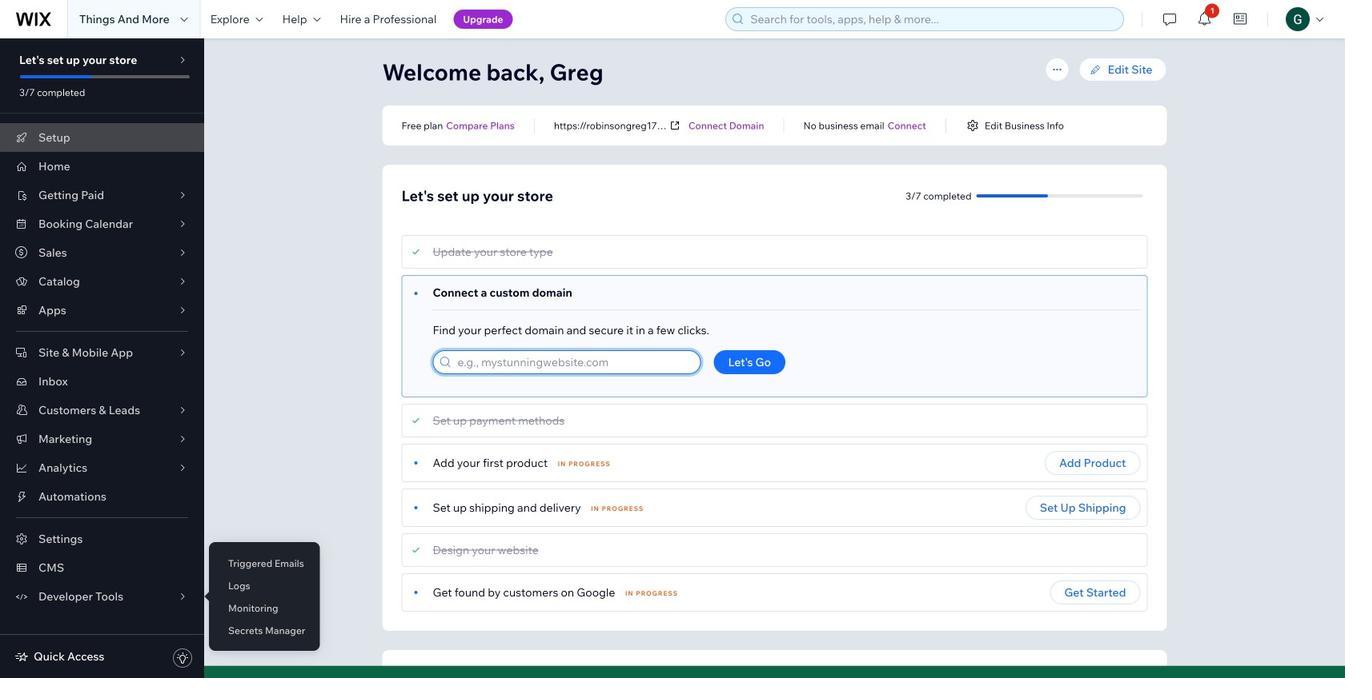 Task type: vqa. For each thing, say whether or not it's contained in the screenshot.
'Search all settings' field
no



Task type: locate. For each thing, give the bounding box(es) containing it.
Search for tools, apps, help & more... field
[[746, 8, 1119, 30]]

e.g., mystunningwebsite.com field
[[453, 351, 695, 374]]

sidebar element
[[0, 38, 204, 679]]



